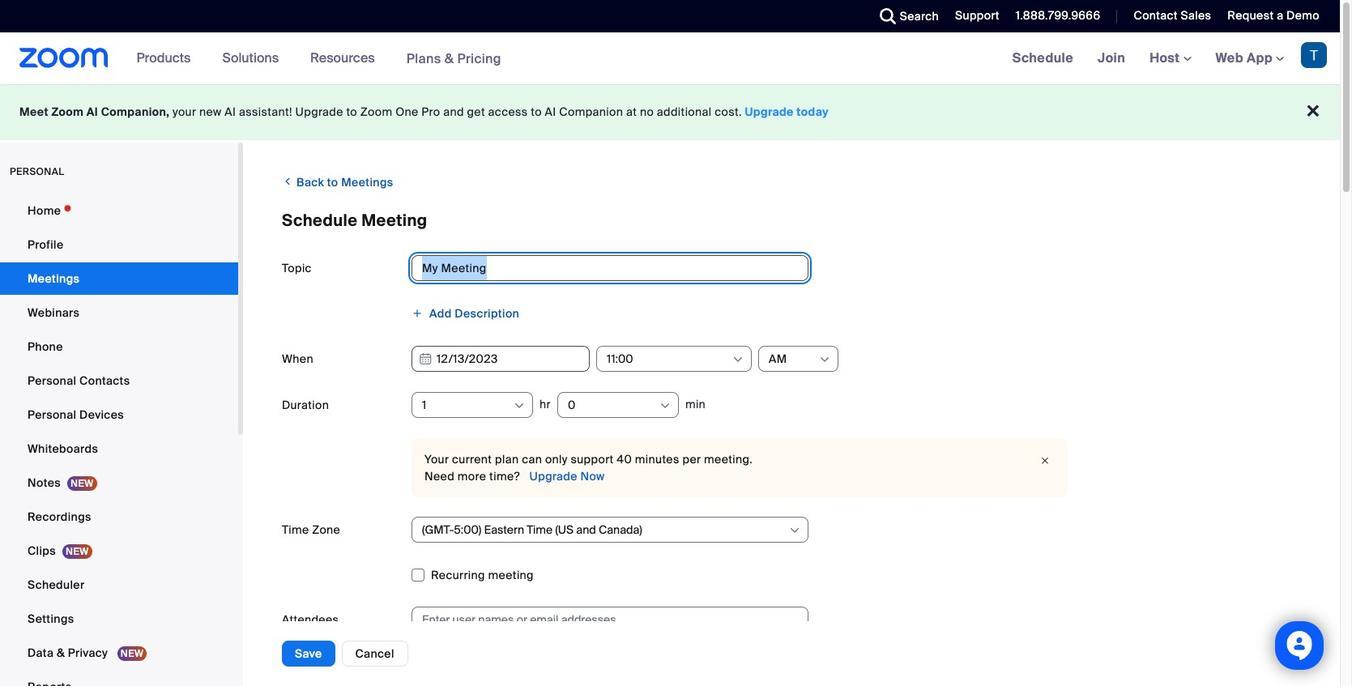 Task type: locate. For each thing, give the bounding box(es) containing it.
home link
[[0, 195, 238, 227]]

0 horizontal spatial ai
[[87, 105, 98, 119]]

2 horizontal spatial show options image
[[819, 353, 832, 366]]

1 horizontal spatial zoom
[[361, 105, 393, 119]]

hr
[[540, 397, 551, 412]]

ai right the new on the left of the page
[[225, 105, 236, 119]]

to down resources dropdown button
[[346, 105, 357, 119]]

& right data
[[57, 646, 65, 661]]

1 horizontal spatial upgrade
[[530, 469, 578, 484]]

whiteboards link
[[0, 433, 238, 465]]

& for pricing
[[445, 50, 454, 67]]

0 vertical spatial personal
[[28, 374, 76, 388]]

& inside 'product information' navigation
[[445, 50, 454, 67]]

recurring
[[431, 568, 485, 583]]

2 horizontal spatial ai
[[545, 105, 557, 119]]

zoom logo image
[[19, 48, 108, 68]]

0 horizontal spatial to
[[327, 175, 338, 190]]

back
[[297, 175, 324, 190]]

1 vertical spatial show options image
[[513, 400, 526, 413]]

2 vertical spatial show options image
[[789, 524, 802, 537]]

personal devices link
[[0, 399, 238, 431]]

data
[[28, 646, 54, 661]]

1 horizontal spatial show options image
[[732, 353, 745, 366]]

topic
[[282, 261, 312, 276]]

0 vertical spatial meetings
[[341, 175, 394, 190]]

devices
[[79, 408, 124, 422]]

0 vertical spatial show options image
[[819, 353, 832, 366]]

upgrade right cost.
[[745, 105, 794, 119]]

ai left companion,
[[87, 105, 98, 119]]

plan
[[495, 452, 519, 467]]

3 ai from the left
[[545, 105, 557, 119]]

schedule
[[1013, 49, 1074, 66], [282, 210, 358, 231]]

need
[[425, 469, 455, 484]]

notes link
[[0, 467, 238, 499]]

join
[[1098, 49, 1126, 66]]

support
[[956, 8, 1000, 23]]

1 vertical spatial &
[[57, 646, 65, 661]]

scheduler link
[[0, 569, 238, 601]]

2 personal from the top
[[28, 408, 76, 422]]

new
[[199, 105, 222, 119]]

personal down phone
[[28, 374, 76, 388]]

personal for personal contacts
[[28, 374, 76, 388]]

1 horizontal spatial &
[[445, 50, 454, 67]]

0 horizontal spatial upgrade
[[295, 105, 343, 119]]

add description button
[[412, 302, 520, 326]]

0 vertical spatial show options image
[[732, 353, 745, 366]]

back to meetings link
[[282, 169, 394, 195]]

2 horizontal spatial to
[[531, 105, 542, 119]]

sales
[[1181, 8, 1212, 23]]

2 ai from the left
[[225, 105, 236, 119]]

schedule for schedule
[[1013, 49, 1074, 66]]

plans
[[407, 50, 441, 67]]

1 horizontal spatial ai
[[225, 105, 236, 119]]

1.888.799.9666 button
[[1004, 0, 1105, 32], [1016, 8, 1101, 23]]

0 horizontal spatial &
[[57, 646, 65, 661]]

show options image for 0
[[659, 400, 672, 413]]

0 horizontal spatial show options image
[[659, 400, 672, 413]]

when
[[282, 352, 314, 366]]

products button
[[137, 32, 198, 84]]

upgrade inside your current plan can only support 40 minutes per meeting. need more time? upgrade now
[[530, 469, 578, 484]]

profile link
[[0, 229, 238, 261]]

get
[[467, 105, 485, 119]]

support link
[[944, 0, 1004, 32], [956, 8, 1000, 23]]

personal up whiteboards
[[28, 408, 76, 422]]

meet
[[19, 105, 49, 119]]

close image
[[1036, 453, 1055, 469]]

request a demo link
[[1216, 0, 1341, 32], [1228, 8, 1320, 23]]

recordings link
[[0, 501, 238, 533]]

meetings up schedule meeting
[[341, 175, 394, 190]]

to right back
[[327, 175, 338, 190]]

0
[[568, 398, 576, 413]]

&
[[445, 50, 454, 67], [57, 646, 65, 661]]

0 horizontal spatial schedule
[[282, 210, 358, 231]]

min
[[686, 397, 706, 412]]

phone link
[[0, 331, 238, 363]]

recurring meeting
[[431, 568, 534, 583]]

data & privacy link
[[0, 637, 238, 670]]

personal
[[28, 374, 76, 388], [28, 408, 76, 422]]

upgrade down 'product information' navigation
[[295, 105, 343, 119]]

1 zoom from the left
[[51, 105, 84, 119]]

app
[[1247, 49, 1273, 66]]

show options image left hr at left
[[513, 400, 526, 413]]

meeting.
[[704, 452, 753, 467]]

cancel
[[355, 647, 395, 661]]

schedule down back
[[282, 210, 358, 231]]

2 zoom from the left
[[361, 105, 393, 119]]

show options image
[[819, 353, 832, 366], [659, 400, 672, 413], [789, 524, 802, 537]]

personal menu menu
[[0, 195, 238, 687]]

upgrade down only
[[530, 469, 578, 484]]

personal contacts link
[[0, 365, 238, 397]]

description
[[455, 306, 520, 321]]

When text field
[[412, 346, 590, 372]]

save button
[[282, 641, 335, 667]]

schedule down 1.888.799.9666
[[1013, 49, 1074, 66]]

0 horizontal spatial meetings
[[28, 272, 80, 286]]

1 vertical spatial meetings
[[28, 272, 80, 286]]

1 horizontal spatial meetings
[[341, 175, 394, 190]]

personal contacts
[[28, 374, 130, 388]]

time zone
[[282, 523, 341, 537]]

0 vertical spatial &
[[445, 50, 454, 67]]

zoom
[[51, 105, 84, 119], [361, 105, 393, 119]]

plans & pricing link
[[407, 50, 502, 67], [407, 50, 502, 67]]

zoom right meet
[[51, 105, 84, 119]]

notes
[[28, 476, 61, 490]]

show options image left the am
[[732, 353, 745, 366]]

time?
[[490, 469, 520, 484]]

attendees
[[282, 613, 339, 627]]

schedule link
[[1001, 32, 1086, 84]]

product information navigation
[[125, 32, 514, 85]]

0 vertical spatial schedule
[[1013, 49, 1074, 66]]

per
[[683, 452, 701, 467]]

banner
[[0, 32, 1341, 85]]

show options image
[[732, 353, 745, 366], [513, 400, 526, 413]]

meetings
[[341, 175, 394, 190], [28, 272, 80, 286]]

cost.
[[715, 105, 742, 119]]

Topic text field
[[412, 255, 809, 281]]

at
[[627, 105, 637, 119]]

schedule inside schedule "link"
[[1013, 49, 1074, 66]]

meeting
[[362, 210, 428, 231]]

show options image for am
[[819, 353, 832, 366]]

resources
[[311, 49, 375, 66]]

am button
[[769, 347, 818, 371]]

settings
[[28, 612, 74, 627]]

1 personal from the top
[[28, 374, 76, 388]]

schedule meeting
[[282, 210, 428, 231]]

plans & pricing
[[407, 50, 502, 67]]

Persistent Chat, enter email address,Enter user names or email addresses text field
[[422, 608, 784, 632]]

ai
[[87, 105, 98, 119], [225, 105, 236, 119], [545, 105, 557, 119]]

& right the plans
[[445, 50, 454, 67]]

contacts
[[79, 374, 130, 388]]

web app button
[[1216, 49, 1285, 66]]

0 horizontal spatial zoom
[[51, 105, 84, 119]]

upgrade today link
[[745, 105, 829, 119]]

pro
[[422, 105, 441, 119]]

phone
[[28, 340, 63, 354]]

meetings navigation
[[1001, 32, 1341, 85]]

meetings up webinars
[[28, 272, 80, 286]]

1
[[422, 398, 427, 413]]

to right access
[[531, 105, 542, 119]]

1 vertical spatial personal
[[28, 408, 76, 422]]

time
[[282, 523, 309, 537]]

add image
[[412, 308, 423, 319]]

a
[[1278, 8, 1284, 23]]

meetings inside "link"
[[341, 175, 394, 190]]

request a demo
[[1228, 8, 1320, 23]]

1 horizontal spatial schedule
[[1013, 49, 1074, 66]]

ai left companion
[[545, 105, 557, 119]]

zoom left the one
[[361, 105, 393, 119]]

& inside personal menu menu
[[57, 646, 65, 661]]

1 vertical spatial show options image
[[659, 400, 672, 413]]

1 vertical spatial schedule
[[282, 210, 358, 231]]



Task type: describe. For each thing, give the bounding box(es) containing it.
am
[[769, 352, 787, 366]]

meet zoom ai companion, footer
[[0, 84, 1341, 140]]

search
[[900, 9, 940, 24]]

assistant!
[[239, 105, 292, 119]]

only
[[545, 452, 568, 467]]

more
[[458, 469, 487, 484]]

1 button
[[422, 393, 512, 417]]

solutions button
[[222, 32, 286, 84]]

webinars link
[[0, 297, 238, 329]]

banner containing products
[[0, 32, 1341, 85]]

one
[[396, 105, 419, 119]]

clips
[[28, 544, 56, 558]]

add description
[[430, 306, 520, 321]]

web app
[[1216, 49, 1273, 66]]

minutes
[[635, 452, 680, 467]]

additional
[[657, 105, 712, 119]]

demo
[[1287, 8, 1320, 23]]

now
[[581, 469, 605, 484]]

1.888.799.9666 button up schedule "link"
[[1016, 8, 1101, 23]]

& for privacy
[[57, 646, 65, 661]]

solutions
[[222, 49, 279, 66]]

meetings link
[[0, 263, 238, 295]]

1 horizontal spatial show options image
[[789, 524, 802, 537]]

2 horizontal spatial upgrade
[[745, 105, 794, 119]]

clips link
[[0, 535, 238, 567]]

personal devices
[[28, 408, 124, 422]]

can
[[522, 452, 542, 467]]

web
[[1216, 49, 1244, 66]]

zone
[[312, 523, 341, 537]]

add
[[430, 306, 452, 321]]

0 button
[[568, 393, 658, 417]]

duration
[[282, 398, 329, 413]]

cancel button
[[342, 641, 408, 667]]

personal
[[10, 165, 64, 178]]

1 horizontal spatial to
[[346, 105, 357, 119]]

40
[[617, 452, 632, 467]]

no
[[640, 105, 654, 119]]

1.888.799.9666 button up join
[[1004, 0, 1105, 32]]

select start time text field
[[607, 347, 731, 371]]

host button
[[1150, 49, 1192, 66]]

contact
[[1134, 8, 1178, 23]]

upgrade now link
[[527, 469, 605, 484]]

1 ai from the left
[[87, 105, 98, 119]]

your
[[425, 452, 449, 467]]

your
[[173, 105, 196, 119]]

schedule for schedule meeting
[[282, 210, 358, 231]]

today
[[797, 105, 829, 119]]

pricing
[[458, 50, 502, 67]]

your current plan can only support 40 minutes per meeting. need more time? upgrade now
[[425, 452, 753, 484]]

select time zone text field
[[422, 518, 788, 542]]

companion,
[[101, 105, 170, 119]]

data & privacy
[[28, 646, 111, 661]]

webinars
[[28, 306, 80, 320]]

settings link
[[0, 603, 238, 636]]

1.888.799.9666
[[1016, 8, 1101, 23]]

back to meetings
[[294, 175, 394, 190]]

profile picture image
[[1302, 42, 1328, 68]]

meeting
[[488, 568, 534, 583]]

meetings inside personal menu menu
[[28, 272, 80, 286]]

to inside back to meetings "link"
[[327, 175, 338, 190]]

left image
[[282, 173, 294, 190]]

current
[[452, 452, 492, 467]]

save
[[295, 647, 322, 661]]

host
[[1150, 49, 1184, 66]]

recordings
[[28, 510, 91, 524]]

access
[[488, 105, 528, 119]]

scheduler
[[28, 578, 85, 593]]

support
[[571, 452, 614, 467]]

personal for personal devices
[[28, 408, 76, 422]]

join link
[[1086, 32, 1138, 84]]

meet zoom ai companion, your new ai assistant! upgrade to zoom one pro and get access to ai companion at no additional cost. upgrade today
[[19, 105, 829, 119]]

privacy
[[68, 646, 108, 661]]

and
[[444, 105, 464, 119]]

contact sales
[[1134, 8, 1212, 23]]

profile
[[28, 238, 64, 252]]

products
[[137, 49, 191, 66]]

0 horizontal spatial show options image
[[513, 400, 526, 413]]



Task type: vqa. For each thing, say whether or not it's contained in the screenshot.
schedule meeting at the top of the page
yes



